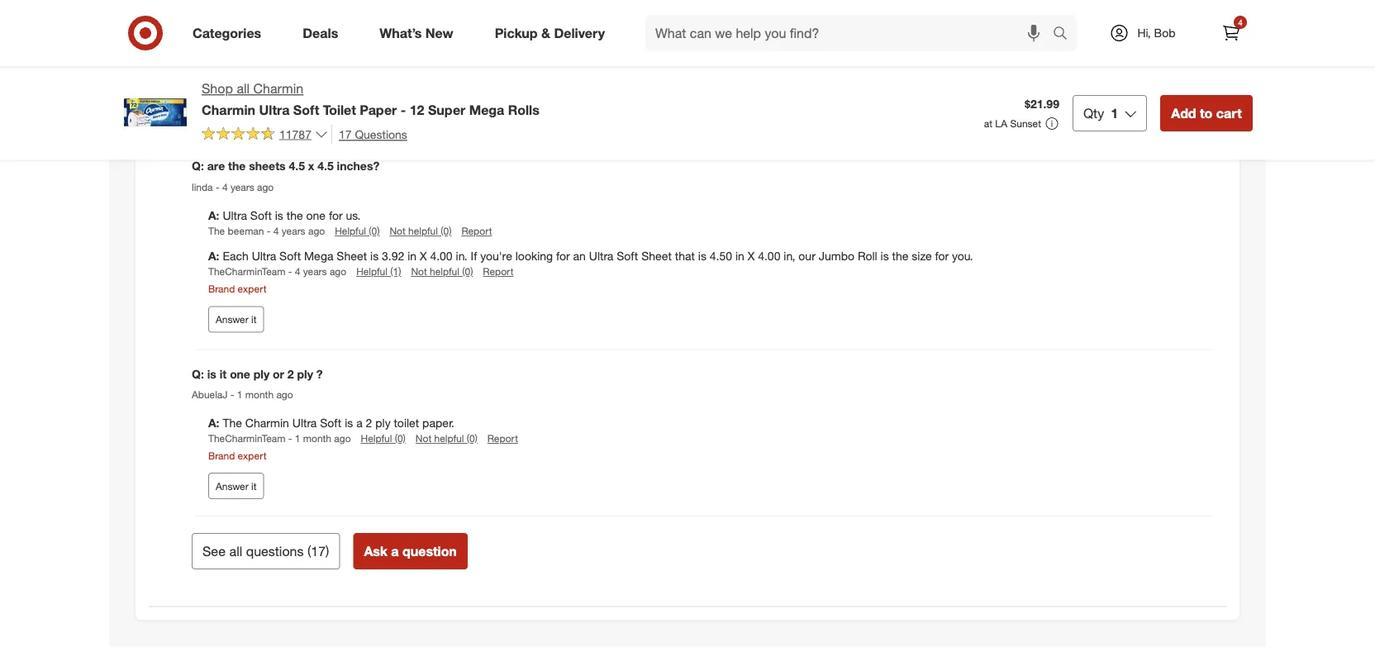 Task type: vqa. For each thing, say whether or not it's contained in the screenshot.
off in the 15% off Orbit gum spearmint & peppermint sugar free chewing gum
no



Task type: describe. For each thing, give the bounding box(es) containing it.
4.50
[[710, 249, 732, 264]]

- down the beeman - 4 years ago
[[288, 266, 292, 278]]

betty
[[208, 76, 232, 88]]

(
[[307, 544, 311, 560]]

brand expert for each
[[208, 283, 267, 296]]

all for shop
[[237, 81, 250, 97]]

not helpful  (0) for the beeman - 4 years ago
[[390, 225, 452, 238]]

la
[[995, 117, 1008, 130]]

expert for ultra
[[238, 283, 267, 296]]

- left deals
[[288, 18, 292, 30]]

days
[[341, 76, 362, 88]]

pickup & delivery
[[495, 25, 605, 41]]

ago up shrunken
[[330, 18, 346, 30]]

not for thecharminteam - 1 month ago
[[416, 433, 432, 445]]

beeman
[[228, 225, 264, 238]]

pickup
[[495, 25, 538, 41]]

charmin for all
[[253, 81, 304, 97]]

soft inside shop all charmin charmin ultra soft toilet paper - 12 super mega rolls
[[293, 102, 319, 118]]

answer for the
[[216, 314, 249, 326]]

delivery
[[554, 25, 605, 41]]

1 horizontal spatial ply
[[297, 367, 313, 381]]

report for the beeman - 4 years ago
[[462, 225, 492, 238]]

2 4.00 from the left
[[758, 249, 781, 264]]

at la sunset
[[984, 117, 1041, 130]]

a: ultra soft is the one for us.
[[208, 209, 361, 223]]

it down 'thecharminteam - 1 month ago'
[[251, 480, 257, 493]]

paper.
[[422, 416, 455, 431]]

ago down a: ultra soft is the one for us.
[[308, 225, 325, 238]]

soft right an
[[617, 249, 638, 264]]

helpful for thecharminteam - 1 month ago
[[361, 433, 392, 445]]

thecharminteam - 4 years ago
[[208, 266, 346, 278]]

ago inside q: is it one ply or 2 ply ? abuelaj - 1 month ago
[[276, 389, 293, 401]]

17 questions link
[[331, 125, 407, 144]]

answer it for the
[[216, 314, 257, 326]]

1 vertical spatial charmin
[[202, 102, 255, 118]]

ask
[[364, 544, 388, 560]]

expert for charmin
[[238, 450, 267, 463]]

2 in from the left
[[736, 249, 745, 264]]

q: are the sheets 4.5 x 4.5 inches? linda - 4 years ago
[[192, 159, 380, 194]]

deals
[[303, 25, 338, 41]]

brand expert for the
[[208, 450, 267, 463]]

one inside q: is it one ply or 2 ply ? abuelaj - 1 month ago
[[230, 367, 250, 381]]

cart
[[1217, 105, 1242, 121]]

in.
[[456, 249, 468, 264]]

helpful  (0) for thecharminteam - 2 years ago
[[356, 18, 401, 30]]

9
[[333, 76, 339, 88]]

or
[[273, 367, 284, 381]]

super
[[428, 102, 466, 118]]

helpful  (0) button for thecharminteam - 1 month ago
[[361, 432, 406, 446]]

shrunken
[[329, 59, 377, 74]]

thecharminteam - 2 years ago
[[208, 18, 346, 30]]

if
[[471, 249, 477, 264]]

not for the beeman - 4 years ago
[[390, 225, 406, 238]]

report for thecharminteam - 4 years ago
[[483, 266, 514, 278]]

to
[[1200, 105, 1213, 121]]

search
[[1046, 27, 1085, 43]]

17 questions
[[339, 127, 407, 141]]

a inside button
[[391, 544, 399, 560]]

what's new link
[[366, 15, 474, 51]]

years up it's
[[303, 18, 327, 30]]

are
[[207, 159, 225, 174]]

linda
[[192, 181, 213, 194]]

11787
[[279, 127, 312, 141]]

question
[[403, 544, 457, 560]]

3.92
[[382, 249, 404, 264]]

1 horizontal spatial for
[[556, 249, 570, 264]]

deals link
[[289, 15, 359, 51]]

ago left helpful  (1)
[[330, 266, 346, 278]]

shop all charmin charmin ultra soft toilet paper - 12 super mega rolls
[[202, 81, 540, 118]]

report button for thecharminteam - 1 month ago
[[488, 432, 518, 446]]

a: and you can bet it's shrunken significantly since 2 years ago! betty the careful shopper - 9 days ago
[[208, 59, 538, 88]]

1 4.5 from the left
[[289, 159, 305, 174]]

sheets
[[249, 159, 286, 174]]

helpful  (0) button for thecharminteam - 2 years ago
[[356, 17, 401, 31]]

answer it for it
[[216, 480, 257, 493]]

shopper
[[287, 76, 324, 88]]

helpful for thecharminteam - 1 month ago
[[434, 433, 464, 445]]

helpful  (1)
[[356, 266, 401, 278]]

in,
[[784, 249, 796, 264]]

1 horizontal spatial month
[[303, 433, 331, 445]]

all for see
[[229, 544, 242, 560]]

- inside q: is it one ply or 2 ply ? abuelaj - 1 month ago
[[230, 389, 234, 401]]

1 horizontal spatial one
[[306, 209, 326, 223]]

month inside q: is it one ply or 2 ply ? abuelaj - 1 month ago
[[245, 389, 274, 401]]

you.
[[952, 249, 974, 264]]

4 down the beeman - 4 years ago
[[295, 266, 300, 278]]

can
[[269, 59, 287, 74]]

)
[[326, 544, 329, 560]]

not helpful  (0) button for the beeman - 4 years ago
[[390, 224, 452, 238]]

soft up the beeman - 4 years ago
[[250, 209, 272, 223]]

2 sheet from the left
[[642, 249, 672, 264]]

0 horizontal spatial ply
[[254, 367, 270, 381]]

that
[[675, 249, 695, 264]]

- down a: ultra soft is the one for us.
[[267, 225, 271, 238]]

1 x from the left
[[420, 249, 427, 264]]

- inside shop all charmin charmin ultra soft toilet paper - 12 super mega rolls
[[401, 102, 406, 118]]

significantly
[[380, 59, 441, 74]]

see all questions ( 17 )
[[203, 544, 329, 560]]

- inside q: are the sheets 4.5 x 4.5 inches? linda - 4 years ago
[[216, 181, 220, 194]]

x
[[308, 159, 314, 174]]

not helpful  (0) for thecharminteam - 4 years ago
[[411, 266, 473, 278]]

4 right bob
[[1238, 17, 1243, 27]]

size
[[912, 249, 932, 264]]

report button for thecharminteam - 4 years ago
[[483, 265, 514, 279]]

rolls
[[508, 102, 540, 118]]

inches?
[[337, 159, 380, 174]]

2 vertical spatial the
[[223, 416, 242, 431]]

2 left deals
[[295, 18, 300, 30]]

it up 11787 "link"
[[251, 106, 257, 118]]

$21.99
[[1025, 97, 1060, 111]]

sunset
[[1010, 117, 1041, 130]]

ultra right an
[[589, 249, 614, 264]]

soft down ?
[[320, 416, 342, 431]]

0 vertical spatial a
[[356, 416, 363, 431]]

What can we help you find? suggestions appear below search field
[[646, 15, 1057, 51]]

at
[[984, 117, 993, 130]]

answer it button for it
[[208, 473, 264, 500]]

ago down a: the charmin ultra soft is a 2 ply toilet paper.
[[334, 433, 351, 445]]

helpful for thecharminteam - 4 years ago
[[430, 266, 459, 278]]

jumbo
[[819, 249, 855, 264]]

charmin for the
[[245, 416, 289, 431]]

it down thecharminteam - 4 years ago
[[251, 314, 257, 326]]

is up helpful  (1)
[[370, 249, 379, 264]]

a: for a: ultra soft is the one for us.
[[208, 209, 219, 223]]

helpful  (1) button
[[356, 265, 401, 279]]

abuelaj
[[192, 389, 228, 401]]

answer it button for the
[[208, 306, 264, 333]]

11787 link
[[202, 125, 328, 145]]

our
[[799, 249, 816, 264]]

you
[[247, 59, 265, 74]]

bet
[[291, 59, 308, 74]]

1 brand from the top
[[208, 35, 235, 47]]

- down a: the charmin ultra soft is a 2 ply toilet paper.
[[288, 433, 292, 445]]

helpful  (0) button for the beeman - 4 years ago
[[335, 224, 380, 238]]

roll
[[858, 249, 878, 264]]

each
[[223, 249, 249, 264]]

hi, bob
[[1138, 26, 1176, 40]]

helpful for the beeman - 4 years ago
[[408, 225, 438, 238]]

0 horizontal spatial 17
[[311, 544, 326, 560]]

2 inside "a: and you can bet it's shrunken significantly since 2 years ago! betty the careful shopper - 9 days ago"
[[475, 59, 481, 74]]

it inside q: is it one ply or 2 ply ? abuelaj - 1 month ago
[[220, 367, 227, 381]]



Task type: locate. For each thing, give the bounding box(es) containing it.
the inside q: are the sheets 4.5 x 4.5 inches? linda - 4 years ago
[[228, 159, 246, 174]]

1 answer it button from the top
[[208, 99, 264, 125]]

not helpful  (0) button down in.
[[411, 265, 473, 279]]

hi,
[[1138, 26, 1151, 40]]

charmin up 'thecharminteam - 1 month ago'
[[245, 416, 289, 431]]

qty
[[1084, 105, 1105, 121]]

thecharminteam down each
[[208, 266, 286, 278]]

report button for thecharminteam - 2 years ago
[[483, 17, 514, 31]]

bob
[[1154, 26, 1176, 40]]

0 vertical spatial mega
[[469, 102, 504, 118]]

1 horizontal spatial 4.5
[[318, 159, 334, 174]]

not helpful  (0) button for thecharminteam - 1 month ago
[[416, 432, 478, 446]]

ultra up 'thecharminteam - 1 month ago'
[[292, 416, 317, 431]]

1 right qty
[[1111, 105, 1119, 121]]

3 a: from the top
[[208, 249, 219, 264]]

1 vertical spatial q:
[[192, 367, 204, 381]]

helpful down us.
[[335, 225, 366, 238]]

questions
[[355, 127, 407, 141]]

helpful  (0) down toilet
[[361, 433, 406, 445]]

4.00 left in.
[[430, 249, 453, 264]]

report
[[483, 18, 514, 30], [462, 225, 492, 238], [483, 266, 514, 278], [488, 433, 518, 445]]

not helpful  (0) button for thecharminteam - 2 years ago
[[411, 17, 473, 31]]

charmin
[[253, 81, 304, 97], [202, 102, 255, 118], [245, 416, 289, 431]]

answer
[[216, 106, 249, 118], [216, 314, 249, 326], [216, 480, 249, 493]]

(1)
[[390, 266, 401, 278]]

1 a: from the top
[[208, 59, 219, 74]]

month down a: the charmin ultra soft is a 2 ply toilet paper.
[[303, 433, 331, 445]]

sheet up helpful  (1)
[[337, 249, 367, 264]]

4.5 left x
[[289, 159, 305, 174]]

years down the beeman - 4 years ago
[[303, 266, 327, 278]]

mega inside shop all charmin charmin ultra soft toilet paper - 12 super mega rolls
[[469, 102, 504, 118]]

2 left toilet
[[366, 416, 372, 431]]

2 a: from the top
[[208, 209, 219, 223]]

3 answer it button from the top
[[208, 473, 264, 500]]

- right abuelaj
[[230, 389, 234, 401]]

0 vertical spatial month
[[245, 389, 274, 401]]

4.00 left the in,
[[758, 249, 781, 264]]

the beeman - 4 years ago
[[208, 225, 325, 238]]

1 vertical spatial mega
[[304, 249, 334, 264]]

- right linda
[[216, 181, 220, 194]]

0 vertical spatial the
[[228, 159, 246, 174]]

month down or
[[245, 389, 274, 401]]

&
[[541, 25, 550, 41]]

ultra up beeman
[[223, 209, 247, 223]]

brand expert down 'thecharminteam - 1 month ago'
[[208, 450, 267, 463]]

2 vertical spatial expert
[[238, 450, 267, 463]]

2 expert from the top
[[238, 283, 267, 296]]

thecharminteam for the
[[208, 433, 286, 445]]

0 vertical spatial q:
[[192, 159, 204, 174]]

categories link
[[179, 15, 282, 51]]

1 thecharminteam from the top
[[208, 18, 286, 30]]

report button for the beeman - 4 years ago
[[462, 224, 492, 238]]

soft
[[293, 102, 319, 118], [250, 209, 272, 223], [279, 249, 301, 264], [617, 249, 638, 264], [320, 416, 342, 431]]

the
[[235, 76, 251, 88], [208, 225, 225, 238], [223, 416, 242, 431]]

add to cart button
[[1161, 95, 1253, 131]]

2 q: from the top
[[192, 367, 204, 381]]

and
[[223, 59, 243, 74]]

not for thecharminteam - 4 years ago
[[411, 266, 427, 278]]

1 horizontal spatial the
[[287, 209, 303, 223]]

charmin down can
[[253, 81, 304, 97]]

paper
[[360, 102, 397, 118]]

helpful for thecharminteam - 4 years ago
[[356, 266, 388, 278]]

3 brand expert from the top
[[208, 450, 267, 463]]

0 horizontal spatial 4.00
[[430, 249, 453, 264]]

17
[[339, 127, 352, 141], [311, 544, 326, 560]]

since
[[444, 59, 471, 74]]

ask a question button
[[353, 534, 468, 570]]

helpful  (0) for thecharminteam - 1 month ago
[[361, 433, 406, 445]]

0 horizontal spatial sheet
[[337, 249, 367, 264]]

0 vertical spatial answer it button
[[208, 99, 264, 125]]

not helpful  (0) for thecharminteam - 2 years ago
[[411, 18, 473, 30]]

is right roll at the right top of page
[[881, 249, 889, 264]]

1 horizontal spatial in
[[736, 249, 745, 264]]

charmin down shop
[[202, 102, 255, 118]]

one left or
[[230, 367, 250, 381]]

x
[[420, 249, 427, 264], [748, 249, 755, 264]]

answer for it
[[216, 480, 249, 493]]

a left toilet
[[356, 416, 363, 431]]

years down a: ultra soft is the one for us.
[[282, 225, 306, 238]]

1 answer it from the top
[[216, 106, 257, 118]]

thecharminteam down q: is it one ply or 2 ply ? abuelaj - 1 month ago
[[208, 433, 286, 445]]

2 horizontal spatial the
[[892, 249, 909, 264]]

3 brand from the top
[[208, 450, 235, 463]]

is up abuelaj
[[207, 367, 216, 381]]

q: inside q: is it one ply or 2 ply ? abuelaj - 1 month ago
[[192, 367, 204, 381]]

not helpful  (0) up since
[[411, 18, 473, 30]]

not for thecharminteam - 2 years ago
[[411, 18, 427, 30]]

1 in from the left
[[408, 249, 417, 264]]

toilet
[[394, 416, 419, 431]]

a: each ultra soft mega sheet is 3.92 in x 4.00 in. if you're looking for an ultra soft sheet that is 4.50 in x 4.00 in, our jumbo roll is the size for you.
[[208, 249, 974, 264]]

1 vertical spatial answer
[[216, 314, 249, 326]]

report button
[[483, 17, 514, 31], [462, 224, 492, 238], [483, 265, 514, 279], [488, 432, 518, 446]]

0 horizontal spatial 4.5
[[289, 159, 305, 174]]

expert down thecharminteam - 4 years ago
[[238, 283, 267, 296]]

brand for the charmin ultra soft is a 2 ply toilet paper.
[[208, 450, 235, 463]]

4.5 right x
[[318, 159, 334, 174]]

1 vertical spatial thecharminteam
[[208, 266, 286, 278]]

3 answer it from the top
[[216, 480, 257, 493]]

12
[[410, 102, 424, 118]]

2 vertical spatial answer
[[216, 480, 249, 493]]

questions
[[246, 544, 304, 560]]

what's new
[[380, 25, 454, 41]]

helpful for the beeman - 4 years ago
[[335, 225, 366, 238]]

1 horizontal spatial sheet
[[642, 249, 672, 264]]

2 brand from the top
[[208, 283, 235, 296]]

2 brand expert from the top
[[208, 283, 267, 296]]

-
[[288, 18, 292, 30], [326, 76, 330, 88], [401, 102, 406, 118], [216, 181, 220, 194], [267, 225, 271, 238], [288, 266, 292, 278], [230, 389, 234, 401], [288, 433, 292, 445]]

thecharminteam for each
[[208, 266, 286, 278]]

ultra up thecharminteam - 4 years ago
[[252, 249, 276, 264]]

2 vertical spatial thecharminteam
[[208, 433, 286, 445]]

a: for a: each ultra soft mega sheet is 3.92 in x 4.00 in. if you're looking for an ultra soft sheet that is 4.50 in x 4.00 in, our jumbo roll is the size for you.
[[208, 249, 219, 264]]

answer it button down 'thecharminteam - 1 month ago'
[[208, 473, 264, 500]]

brand down each
[[208, 283, 235, 296]]

is up the beeman - 4 years ago
[[275, 209, 283, 223]]

q: inside q: are the sheets 4.5 x 4.5 inches? linda - 4 years ago
[[192, 159, 204, 174]]

in right 3.92
[[408, 249, 417, 264]]

not helpful  (0) for thecharminteam - 1 month ago
[[416, 433, 478, 445]]

helpful  (0) button
[[356, 17, 401, 31], [335, 224, 380, 238], [361, 432, 406, 446]]

0 horizontal spatial month
[[245, 389, 274, 401]]

a right "ask"
[[391, 544, 399, 560]]

q: left are at the left of the page
[[192, 159, 204, 174]]

0 horizontal spatial for
[[329, 209, 343, 223]]

2 x from the left
[[748, 249, 755, 264]]

years inside q: are the sheets 4.5 x 4.5 inches? linda - 4 years ago
[[231, 181, 254, 194]]

years
[[303, 18, 327, 30], [484, 59, 512, 74], [231, 181, 254, 194], [282, 225, 306, 238], [303, 266, 327, 278]]

1 vertical spatial answer it button
[[208, 306, 264, 333]]

1 inside q: is it one ply or 2 ply ? abuelaj - 1 month ago
[[237, 389, 243, 401]]

ago right days
[[365, 76, 382, 88]]

3 expert from the top
[[238, 450, 267, 463]]

1 vertical spatial the
[[287, 209, 303, 223]]

0 vertical spatial one
[[306, 209, 326, 223]]

4.5
[[289, 159, 305, 174], [318, 159, 334, 174]]

qty 1
[[1084, 105, 1119, 121]]

ago down sheets
[[257, 181, 274, 194]]

0 horizontal spatial 1
[[237, 389, 243, 401]]

?
[[316, 367, 323, 381]]

0 horizontal spatial the
[[228, 159, 246, 174]]

not helpful  (0) button
[[411, 17, 473, 31], [390, 224, 452, 238], [411, 265, 473, 279], [416, 432, 478, 446]]

sheet
[[337, 249, 367, 264], [642, 249, 672, 264]]

2 inside q: is it one ply or 2 ply ? abuelaj - 1 month ago
[[288, 367, 294, 381]]

q: for q: is it one ply or 2 ply ?
[[192, 367, 204, 381]]

0 vertical spatial expert
[[238, 35, 267, 47]]

the left size
[[892, 249, 909, 264]]

0 vertical spatial all
[[237, 81, 250, 97]]

ago inside "a: and you can bet it's shrunken significantly since 2 years ago! betty the careful shopper - 9 days ago"
[[365, 76, 382, 88]]

2 right since
[[475, 59, 481, 74]]

4 inside q: are the sheets 4.5 x 4.5 inches? linda - 4 years ago
[[222, 181, 228, 194]]

not helpful  (0) up 3.92
[[390, 225, 452, 238]]

0 vertical spatial brand expert
[[208, 35, 267, 47]]

4 right linda
[[222, 181, 228, 194]]

1 answer from the top
[[216, 106, 249, 118]]

not
[[411, 18, 427, 30], [390, 225, 406, 238], [411, 266, 427, 278], [416, 433, 432, 445]]

4 down a: ultra soft is the one for us.
[[273, 225, 279, 238]]

q: is it one ply or 2 ply ? abuelaj - 1 month ago
[[192, 367, 323, 401]]

answer down each
[[216, 314, 249, 326]]

categories
[[193, 25, 261, 41]]

brand expert up and
[[208, 35, 267, 47]]

0 vertical spatial answer it
[[216, 106, 257, 118]]

looking
[[516, 249, 553, 264]]

2 vertical spatial charmin
[[245, 416, 289, 431]]

1 vertical spatial month
[[303, 433, 331, 445]]

answer it button down shop
[[208, 99, 264, 125]]

careful
[[254, 76, 284, 88]]

helpful  (0) button down toilet
[[361, 432, 406, 446]]

4 link
[[1213, 15, 1250, 51]]

q: for q: are the sheets 4.5 x 4.5 inches?
[[192, 159, 204, 174]]

1 brand expert from the top
[[208, 35, 267, 47]]

not helpful  (0) down paper.
[[416, 433, 478, 445]]

4 a: from the top
[[208, 416, 219, 431]]

answer it down thecharminteam - 4 years ago
[[216, 314, 257, 326]]

is
[[275, 209, 283, 223], [370, 249, 379, 264], [698, 249, 707, 264], [881, 249, 889, 264], [207, 367, 216, 381], [345, 416, 353, 431]]

helpful  (0) button up shrunken
[[356, 17, 401, 31]]

thecharminteam - 1 month ago
[[208, 433, 351, 445]]

helpful down a: the charmin ultra soft is a 2 ply toilet paper.
[[361, 433, 392, 445]]

the
[[228, 159, 246, 174], [287, 209, 303, 223], [892, 249, 909, 264]]

all right see
[[229, 544, 242, 560]]

expert up you
[[238, 35, 267, 47]]

all inside shop all charmin charmin ultra soft toilet paper - 12 super mega rolls
[[237, 81, 250, 97]]

ago down or
[[276, 389, 293, 401]]

2 answer from the top
[[216, 314, 249, 326]]

q: up abuelaj
[[192, 367, 204, 381]]

0 vertical spatial answer
[[216, 106, 249, 118]]

1 vertical spatial brand
[[208, 283, 235, 296]]

a: left each
[[208, 249, 219, 264]]

- left 9
[[326, 76, 330, 88]]

1 sheet from the left
[[337, 249, 367, 264]]

- inside "a: and you can bet it's shrunken significantly since 2 years ago! betty the careful shopper - 9 days ago"
[[326, 76, 330, 88]]

for left an
[[556, 249, 570, 264]]

2 horizontal spatial 1
[[1111, 105, 1119, 121]]

what's
[[380, 25, 422, 41]]

2 horizontal spatial for
[[935, 249, 949, 264]]

not helpful  (0) button up since
[[411, 17, 473, 31]]

3 answer from the top
[[216, 480, 249, 493]]

1 horizontal spatial 1
[[295, 433, 300, 445]]

3 thecharminteam from the top
[[208, 433, 286, 445]]

2 horizontal spatial ply
[[375, 416, 391, 431]]

month
[[245, 389, 274, 401], [303, 433, 331, 445]]

it up abuelaj
[[220, 367, 227, 381]]

1 vertical spatial the
[[208, 225, 225, 238]]

2 vertical spatial the
[[892, 249, 909, 264]]

a
[[356, 416, 363, 431], [391, 544, 399, 560]]

ask a question
[[364, 544, 457, 560]]

0 vertical spatial thecharminteam
[[208, 18, 286, 30]]

not up 3.92
[[390, 225, 406, 238]]

1 horizontal spatial 17
[[339, 127, 352, 141]]

not down paper.
[[416, 433, 432, 445]]

a: up betty
[[208, 59, 219, 74]]

1 vertical spatial answer it
[[216, 314, 257, 326]]

toilet
[[323, 102, 356, 118]]

the down abuelaj
[[223, 416, 242, 431]]

answer it
[[216, 106, 257, 118], [216, 314, 257, 326], [216, 480, 257, 493]]

pickup & delivery link
[[481, 15, 626, 51]]

2 answer it from the top
[[216, 314, 257, 326]]

2 right or
[[288, 367, 294, 381]]

2 vertical spatial brand expert
[[208, 450, 267, 463]]

us.
[[346, 209, 361, 223]]

ago!
[[515, 59, 538, 74]]

image of charmin ultra soft toilet paper - 12 super mega rolls image
[[122, 79, 188, 145]]

helpful  (0) for the beeman - 4 years ago
[[335, 225, 380, 238]]

you're
[[480, 249, 512, 264]]

1 4.00 from the left
[[430, 249, 453, 264]]

see
[[203, 544, 226, 560]]

helpful inside button
[[356, 266, 388, 278]]

not helpful  (0) button up 3.92
[[390, 224, 452, 238]]

2 answer it button from the top
[[208, 306, 264, 333]]

1 vertical spatial 17
[[311, 544, 326, 560]]

the inside "a: and you can bet it's shrunken significantly since 2 years ago! betty the careful shopper - 9 days ago"
[[235, 76, 251, 88]]

1 vertical spatial one
[[230, 367, 250, 381]]

a:
[[208, 59, 219, 74], [208, 209, 219, 223], [208, 249, 219, 264], [208, 416, 219, 431]]

ultra inside shop all charmin charmin ultra soft toilet paper - 12 super mega rolls
[[259, 102, 290, 118]]

1 horizontal spatial x
[[748, 249, 755, 264]]

one left us.
[[306, 209, 326, 223]]

the left beeman
[[208, 225, 225, 238]]

new
[[426, 25, 454, 41]]

0 vertical spatial 17
[[339, 127, 352, 141]]

a: the charmin ultra soft is a 2 ply toilet paper.
[[208, 416, 455, 431]]

(0)
[[390, 18, 401, 30], [462, 18, 473, 30], [369, 225, 380, 238], [441, 225, 452, 238], [462, 266, 473, 278], [395, 433, 406, 445], [467, 433, 478, 445]]

a: inside "a: and you can bet it's shrunken significantly since 2 years ago! betty the careful shopper - 9 days ago"
[[208, 59, 219, 74]]

expert down 'thecharminteam - 1 month ago'
[[238, 450, 267, 463]]

is right the that
[[698, 249, 707, 264]]

add to cart
[[1171, 105, 1242, 121]]

a: down abuelaj
[[208, 416, 219, 431]]

is inside q: is it one ply or 2 ply ? abuelaj - 1 month ago
[[207, 367, 216, 381]]

0 vertical spatial helpful  (0)
[[356, 18, 401, 30]]

2 4.5 from the left
[[318, 159, 334, 174]]

0 horizontal spatial x
[[420, 249, 427, 264]]

0 horizontal spatial in
[[408, 249, 417, 264]]

a: for a: and you can bet it's shrunken significantly since 2 years ago! betty the careful shopper - 9 days ago
[[208, 59, 219, 74]]

17 down toilet
[[339, 127, 352, 141]]

0 vertical spatial the
[[235, 76, 251, 88]]

q:
[[192, 159, 204, 174], [192, 367, 204, 381]]

0 vertical spatial helpful  (0) button
[[356, 17, 401, 31]]

thecharminteam
[[208, 18, 286, 30], [208, 266, 286, 278], [208, 433, 286, 445]]

ultra up 11787 "link"
[[259, 102, 290, 118]]

answer it down shop
[[216, 106, 257, 118]]

1 expert from the top
[[238, 35, 267, 47]]

4.00
[[430, 249, 453, 264], [758, 249, 781, 264]]

mega up thecharminteam - 4 years ago
[[304, 249, 334, 264]]

1 vertical spatial expert
[[238, 283, 267, 296]]

0 vertical spatial 1
[[1111, 105, 1119, 121]]

in right 4.50
[[736, 249, 745, 264]]

is left toilet
[[345, 416, 353, 431]]

1 right abuelaj
[[237, 389, 243, 401]]

1 vertical spatial helpful  (0) button
[[335, 224, 380, 238]]

1 horizontal spatial 4.00
[[758, 249, 781, 264]]

helpful for thecharminteam - 2 years ago
[[430, 18, 459, 30]]

0 vertical spatial brand
[[208, 35, 235, 47]]

answer it down 'thecharminteam - 1 month ago'
[[216, 480, 257, 493]]

2 vertical spatial helpful  (0)
[[361, 433, 406, 445]]

0 horizontal spatial a
[[356, 416, 363, 431]]

helpful  (0) button down us.
[[335, 224, 380, 238]]

years left ago!
[[484, 59, 512, 74]]

1 vertical spatial helpful  (0)
[[335, 225, 380, 238]]

x right 4.50
[[748, 249, 755, 264]]

1 vertical spatial a
[[391, 544, 399, 560]]

2 vertical spatial helpful  (0) button
[[361, 432, 406, 446]]

1 vertical spatial all
[[229, 544, 242, 560]]

not helpful  (0)
[[411, 18, 473, 30], [390, 225, 452, 238], [411, 266, 473, 278], [416, 433, 478, 445]]

1 q: from the top
[[192, 159, 204, 174]]

2 vertical spatial 1
[[295, 433, 300, 445]]

mega left rolls on the left of page
[[469, 102, 504, 118]]

0 horizontal spatial mega
[[304, 249, 334, 264]]

search button
[[1046, 15, 1085, 55]]

the up the beeman - 4 years ago
[[287, 209, 303, 223]]

helpful for thecharminteam - 2 years ago
[[356, 18, 388, 30]]

0 vertical spatial charmin
[[253, 81, 304, 97]]

2 thecharminteam from the top
[[208, 266, 286, 278]]

1 vertical spatial brand expert
[[208, 283, 267, 296]]

all
[[237, 81, 250, 97], [229, 544, 242, 560]]

report for thecharminteam - 1 month ago
[[488, 433, 518, 445]]

2 vertical spatial answer it button
[[208, 473, 264, 500]]

brand expert down each
[[208, 283, 267, 296]]

1 horizontal spatial a
[[391, 544, 399, 560]]

years inside "a: and you can bet it's shrunken significantly since 2 years ago! betty the careful shopper - 9 days ago"
[[484, 59, 512, 74]]

0 horizontal spatial one
[[230, 367, 250, 381]]

helpful  (0) down us.
[[335, 225, 380, 238]]

2 vertical spatial answer it
[[216, 480, 257, 493]]

thecharminteam up you
[[208, 18, 286, 30]]

not helpful  (0) button for thecharminteam - 4 years ago
[[411, 265, 473, 279]]

1 vertical spatial 1
[[237, 389, 243, 401]]

brand for each ultra soft mega sheet is 3.92 in x 4.00 in. if you're looking for an ultra soft sheet that is 4.50 in x 4.00 in, our jumbo roll is the size for you.
[[208, 283, 235, 296]]

a: for a: the charmin ultra soft is a 2 ply toilet paper.
[[208, 416, 219, 431]]

2 vertical spatial brand
[[208, 450, 235, 463]]

ago inside q: are the sheets 4.5 x 4.5 inches? linda - 4 years ago
[[257, 181, 274, 194]]

report for thecharminteam - 2 years ago
[[483, 18, 514, 30]]

soft up thecharminteam - 4 years ago
[[279, 249, 301, 264]]

ultra
[[259, 102, 290, 118], [223, 209, 247, 223], [252, 249, 276, 264], [589, 249, 614, 264], [292, 416, 317, 431]]

1 horizontal spatial mega
[[469, 102, 504, 118]]

ply left ?
[[297, 367, 313, 381]]

an
[[573, 249, 586, 264]]

shop
[[202, 81, 233, 97]]



